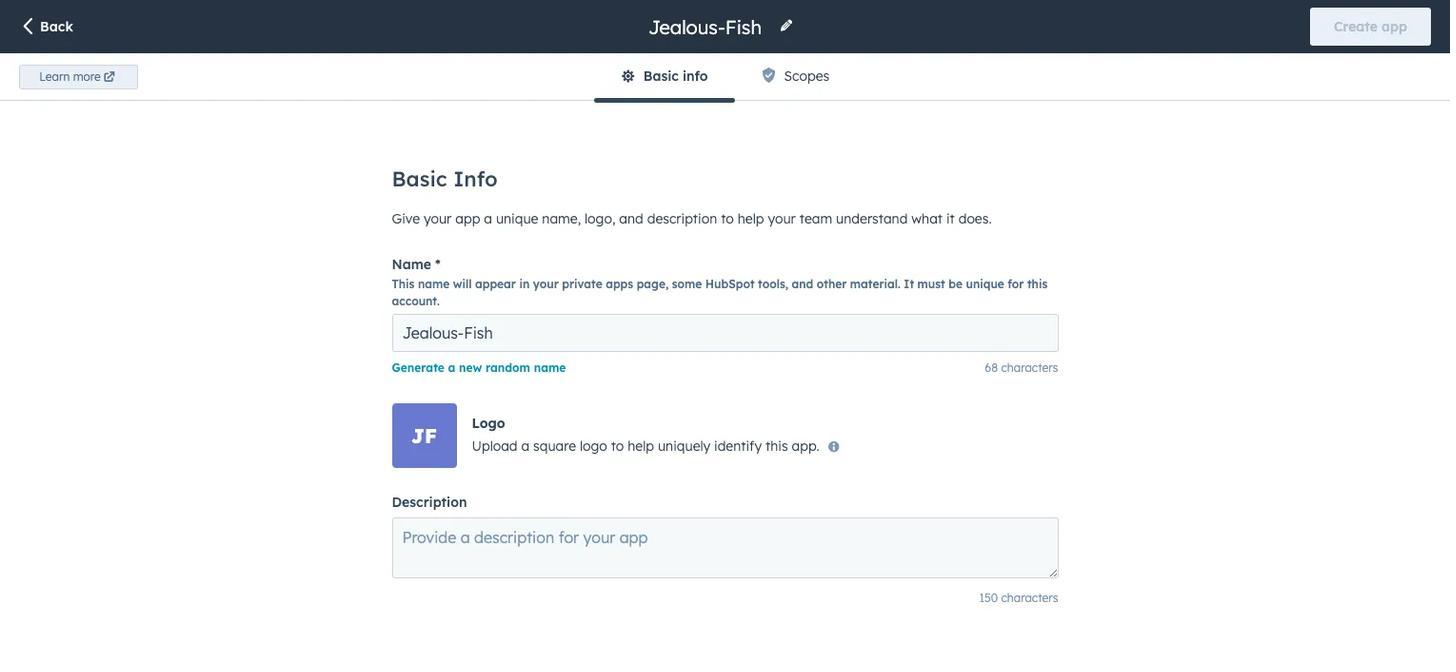Task type: vqa. For each thing, say whether or not it's contained in the screenshot.
CRM
yes



Task type: describe. For each thing, give the bounding box(es) containing it.
this
[[392, 277, 415, 291]]

it
[[904, 277, 914, 291]]

0 vertical spatial unique
[[496, 210, 539, 228]]

description
[[392, 494, 467, 511]]

info
[[683, 68, 708, 85]]

0 horizontal spatial apps
[[325, 66, 356, 83]]

0 vertical spatial help
[[738, 210, 764, 228]]

name this name will appear in your private apps page, some hubspot tools, and other material. it must be unique for this account.
[[392, 256, 1048, 309]]

150 characters
[[980, 591, 1059, 606]]

generate a new random name
[[392, 361, 566, 375]]

characters for 68 characters
[[1001, 361, 1059, 375]]

68 characters
[[985, 361, 1059, 375]]

jf
[[411, 424, 437, 449]]

way
[[535, 66, 561, 83]]

back button
[[19, 16, 73, 38]]

your right give
[[424, 210, 452, 228]]

logo,
[[585, 210, 616, 228]]

today
[[417, 487, 453, 504]]

to right way
[[564, 66, 577, 83]]

name,
[[542, 210, 581, 228]]

other
[[817, 277, 847, 291]]

scopes
[[784, 68, 830, 85]]

powerful,
[[429, 66, 487, 83]]

tools,
[[758, 277, 789, 291]]

crm
[[470, 440, 499, 457]]

Description text field
[[392, 518, 1059, 579]]

0 vertical spatial api
[[620, 66, 643, 83]]

back to deals
[[31, 29, 124, 46]]

back for back to deals
[[31, 29, 65, 46]]

this inside the logo upload a square logo to help uniquely identify this app.
[[766, 438, 788, 455]]

deals
[[86, 29, 124, 46]]

api call counts reset at midnight
[[399, 266, 576, 280]]

appear
[[475, 277, 516, 291]]

basic info
[[392, 166, 498, 192]]

does.
[[959, 210, 992, 228]]

your left scopes button
[[695, 66, 723, 83]]

learn more link
[[19, 64, 138, 89]]

to right description
[[721, 210, 734, 228]]

1 horizontal spatial app
[[456, 210, 480, 228]]

0 vertical spatial private
[[468, 89, 516, 106]]

secure
[[491, 66, 531, 83]]

it
[[947, 210, 955, 228]]

and inside name this name will appear in your private apps page, some hubspot tools, and other material. it must be unique for this account.
[[792, 277, 814, 291]]

be
[[949, 277, 963, 291]]

page,
[[637, 277, 669, 291]]

at
[[513, 266, 524, 280]]

0 vertical spatial calls
[[646, 66, 674, 83]]

for inside name this name will appear in your private apps page, some hubspot tools, and other material. it must be unique for this account.
[[1008, 277, 1024, 291]]

1 vertical spatial you
[[357, 89, 382, 106]]

0 vertical spatial and
[[619, 210, 644, 228]]

learn more
[[39, 69, 101, 84]]

scopes button
[[735, 53, 856, 100]]

basic info button
[[594, 53, 735, 102]]

description
[[647, 210, 717, 228]]

name
[[392, 256, 431, 273]]

call
[[422, 266, 441, 280]]

create app
[[1334, 18, 1408, 35]]

hubspot inside name this name will appear in your private apps page, some hubspot tools, and other material. it must be unique for this account.
[[706, 277, 755, 291]]

learn what you can do with private apps link
[[277, 88, 573, 110]]

with
[[435, 89, 464, 106]]

150
[[980, 591, 998, 606]]

1 horizontal spatial account.
[[786, 66, 839, 83]]

new
[[459, 361, 482, 375]]

private
[[277, 66, 322, 83]]

uniquely
[[658, 438, 711, 455]]

.
[[573, 89, 576, 106]]

0
[[373, 487, 382, 504]]

generate a new random name button
[[392, 361, 566, 375]]

give
[[392, 210, 420, 228]]

do
[[414, 89, 431, 106]]

logo
[[580, 438, 607, 455]]

will
[[453, 277, 472, 291]]

basic info
[[644, 68, 708, 85]]

calls for 0/250,000 calls
[[478, 217, 510, 236]]

identify
[[714, 438, 762, 455]]



Task type: locate. For each thing, give the bounding box(es) containing it.
to right make on the top left
[[678, 66, 691, 83]]

back up learn more
[[31, 29, 65, 46]]

1 vertical spatial private
[[562, 277, 603, 291]]

1 vertical spatial for
[[449, 440, 466, 457]]

characters right 68
[[1001, 361, 1059, 375]]

2 horizontal spatial private
[[562, 277, 603, 291]]

more
[[73, 69, 101, 84]]

0 horizontal spatial account.
[[392, 294, 440, 309]]

square
[[533, 438, 576, 455]]

some
[[672, 277, 702, 291]]

0 vertical spatial for
[[1008, 277, 1024, 291]]

0 horizontal spatial for
[[449, 440, 466, 457]]

0 horizontal spatial app
[[412, 328, 438, 345]]

0 vertical spatial apps
[[325, 66, 356, 83]]

private inside name this name will appear in your private apps page, some hubspot tools, and other material. it must be unique for this account.
[[562, 277, 603, 291]]

None field
[[647, 14, 768, 40]]

1 vertical spatial app
[[456, 210, 480, 228]]

create for create a private app
[[301, 328, 345, 345]]

private right in
[[562, 277, 603, 291]]

midnight
[[527, 266, 576, 280]]

apps inside learn what you can do with private apps link
[[520, 89, 553, 106]]

1 vertical spatial characters
[[1001, 591, 1059, 606]]

learn inside "page section" element
[[39, 69, 70, 84]]

unique
[[496, 210, 539, 228], [966, 277, 1005, 291]]

2 horizontal spatial calls
[[646, 66, 674, 83]]

your right in
[[533, 277, 559, 291]]

calls up "reset"
[[478, 217, 510, 236]]

1 vertical spatial this
[[766, 438, 788, 455]]

a inside button
[[349, 328, 357, 345]]

navigation
[[594, 53, 856, 102]]

your inside name this name will appear in your private apps page, some hubspot tools, and other material. it must be unique for this account.
[[533, 277, 559, 291]]

you down give
[[357, 89, 382, 106]]

your left team
[[768, 210, 796, 228]]

and left other
[[792, 277, 814, 291]]

api
[[620, 66, 643, 83], [399, 266, 419, 280]]

1 vertical spatial name
[[534, 361, 566, 375]]

app inside create a private app button
[[412, 328, 438, 345]]

a
[[417, 66, 425, 83], [484, 210, 492, 228], [349, 328, 357, 345], [448, 361, 456, 375], [521, 438, 530, 455]]

to left deals
[[69, 29, 82, 46]]

give your app a unique name, logo, and description to help your team understand what it does.
[[392, 210, 992, 228]]

1 vertical spatial basic
[[392, 166, 447, 192]]

api right make on the top left
[[620, 66, 643, 83]]

0 horizontal spatial this
[[766, 438, 788, 455]]

unique inside name this name will appear in your private apps page, some hubspot tools, and other material. it must be unique for this account.
[[966, 277, 1005, 291]]

1 characters from the top
[[1001, 361, 1059, 375]]

application
[[373, 440, 445, 457]]

porknbeans link
[[373, 394, 496, 422]]

random
[[486, 361, 530, 375]]

0 horizontal spatial learn
[[39, 69, 70, 84]]

must
[[918, 277, 945, 291]]

learn for learn more
[[39, 69, 70, 84]]

make
[[581, 66, 616, 83]]

for left the crm
[[449, 440, 466, 457]]

1 horizontal spatial learn
[[277, 89, 316, 106]]

what left it
[[912, 210, 943, 228]]

settings
[[30, 81, 108, 105]]

upload
[[472, 438, 518, 455]]

1 horizontal spatial for
[[1008, 277, 1024, 291]]

help left uniquely
[[628, 438, 654, 455]]

this left app.
[[766, 438, 788, 455]]

your
[[695, 66, 723, 83], [424, 210, 452, 228], [768, 210, 796, 228], [533, 277, 559, 291]]

1 vertical spatial calls
[[478, 217, 510, 236]]

back inside back "button"
[[40, 18, 73, 35]]

characters for 150 characters
[[1001, 591, 1059, 606]]

1 horizontal spatial unique
[[966, 277, 1005, 291]]

help left team
[[738, 210, 764, 228]]

1 horizontal spatial create
[[1334, 18, 1378, 35]]

0 vertical spatial create
[[1334, 18, 1378, 35]]

give
[[360, 66, 387, 83]]

1 horizontal spatial you
[[390, 66, 413, 83]]

characters
[[1001, 361, 1059, 375], [1001, 591, 1059, 606]]

2 characters from the top
[[1001, 591, 1059, 606]]

0 vertical spatial characters
[[1001, 361, 1059, 375]]

68
[[985, 361, 998, 375]]

and right logo,
[[619, 210, 644, 228]]

2 vertical spatial apps
[[606, 277, 633, 291]]

apps inside name this name will appear in your private apps page, some hubspot tools, and other material. it must be unique for this account.
[[606, 277, 633, 291]]

private down secure
[[468, 89, 516, 106]]

0 horizontal spatial unique
[[496, 210, 539, 228]]

0 horizontal spatial basic
[[392, 166, 447, 192]]

0/250,000 calls
[[399, 217, 510, 236]]

None text field
[[392, 314, 1059, 352]]

1 vertical spatial api
[[399, 266, 419, 280]]

private up generate
[[361, 328, 408, 345]]

0 vertical spatial you
[[390, 66, 413, 83]]

1 vertical spatial what
[[912, 210, 943, 228]]

0 horizontal spatial api
[[399, 266, 419, 280]]

private inside button
[[361, 328, 408, 345]]

account.
[[786, 66, 839, 83], [392, 294, 440, 309]]

reset
[[483, 266, 510, 280]]

0 vertical spatial account.
[[786, 66, 839, 83]]

application for crm
[[373, 440, 499, 457]]

1 vertical spatial help
[[628, 438, 654, 455]]

1 horizontal spatial calls
[[478, 217, 510, 236]]

0 calls today
[[373, 487, 453, 504]]

name right random
[[534, 361, 566, 375]]

1 horizontal spatial what
[[912, 210, 943, 228]]

1 vertical spatial apps
[[520, 89, 553, 106]]

help inside the logo upload a square logo to help uniquely identify this app.
[[628, 438, 654, 455]]

name left will in the left top of the page
[[418, 277, 450, 291]]

you
[[390, 66, 413, 83], [357, 89, 382, 106]]

app inside the create app button
[[1382, 18, 1408, 35]]

0 horizontal spatial you
[[357, 89, 382, 106]]

1 horizontal spatial basic
[[644, 68, 679, 85]]

1 horizontal spatial name
[[534, 361, 566, 375]]

back inside back to deals link
[[31, 29, 65, 46]]

team
[[800, 210, 833, 228]]

1 horizontal spatial apps
[[520, 89, 553, 106]]

this
[[1028, 277, 1048, 291], [766, 438, 788, 455]]

0 vertical spatial name
[[418, 277, 450, 291]]

to inside the logo upload a square logo to help uniquely identify this app.
[[611, 438, 624, 455]]

material.
[[850, 277, 901, 291]]

2 horizontal spatial apps
[[606, 277, 633, 291]]

back
[[40, 18, 73, 35], [31, 29, 65, 46]]

apps left give
[[325, 66, 356, 83]]

hubspot
[[726, 66, 782, 83], [706, 277, 755, 291]]

this inside name this name will appear in your private apps page, some hubspot tools, and other material. it must be unique for this account.
[[1028, 277, 1048, 291]]

0 vertical spatial hubspot
[[726, 66, 782, 83]]

0 horizontal spatial and
[[619, 210, 644, 228]]

1 horizontal spatial private
[[468, 89, 516, 106]]

calls right 0
[[385, 487, 413, 504]]

info
[[454, 166, 498, 192]]

navigation inside "page section" element
[[594, 53, 856, 102]]

hubspot left scopes
[[726, 66, 782, 83]]

understand
[[836, 210, 908, 228]]

1 horizontal spatial api
[[620, 66, 643, 83]]

create inside the create app button
[[1334, 18, 1378, 35]]

api left call
[[399, 266, 419, 280]]

1 horizontal spatial help
[[738, 210, 764, 228]]

account. inside name this name will appear in your private apps page, some hubspot tools, and other material. it must be unique for this account.
[[392, 294, 440, 309]]

0 horizontal spatial name
[[418, 277, 450, 291]]

learn down private
[[277, 89, 316, 106]]

basic up give
[[392, 166, 447, 192]]

back for back
[[40, 18, 73, 35]]

1 horizontal spatial and
[[792, 277, 814, 291]]

basic
[[644, 68, 679, 85], [392, 166, 447, 192]]

0 vertical spatial what
[[320, 89, 353, 106]]

and
[[619, 210, 644, 228], [792, 277, 814, 291]]

create a private app
[[301, 328, 438, 345]]

you up can
[[390, 66, 413, 83]]

what
[[320, 89, 353, 106], [912, 210, 943, 228]]

this right be on the top of the page
[[1028, 277, 1048, 291]]

characters right 150
[[1001, 591, 1059, 606]]

1 link opens in a new window image from the top
[[556, 88, 569, 110]]

1 vertical spatial hubspot
[[706, 277, 755, 291]]

1 vertical spatial learn
[[277, 89, 316, 106]]

logo upload a square logo to help uniquely identify this app.
[[472, 415, 820, 455]]

link opens in a new window image
[[556, 88, 569, 110], [556, 91, 569, 106]]

0 vertical spatial learn
[[39, 69, 70, 84]]

calls left info
[[646, 66, 674, 83]]

0 horizontal spatial help
[[628, 438, 654, 455]]

1 vertical spatial create
[[301, 328, 345, 345]]

to right logo
[[611, 438, 624, 455]]

create a private app button
[[277, 317, 462, 355]]

back to deals link
[[0, 19, 136, 57]]

apps
[[325, 66, 356, 83], [520, 89, 553, 106], [606, 277, 633, 291]]

0/250,000
[[399, 217, 474, 236]]

0 vertical spatial this
[[1028, 277, 1048, 291]]

0 horizontal spatial create
[[301, 328, 345, 345]]

2 vertical spatial calls
[[385, 487, 413, 504]]

1 horizontal spatial this
[[1028, 277, 1048, 291]]

0 horizontal spatial what
[[320, 89, 353, 106]]

in
[[519, 277, 530, 291]]

basic inside button
[[644, 68, 679, 85]]

apps down way
[[520, 89, 553, 106]]

learn
[[39, 69, 70, 84], [277, 89, 316, 106]]

0 horizontal spatial calls
[[385, 487, 413, 504]]

to
[[69, 29, 82, 46], [564, 66, 577, 83], [678, 66, 691, 83], [721, 210, 734, 228], [611, 438, 624, 455]]

private apps give you a powerful, secure way to make api calls to your hubspot account.
[[277, 66, 839, 83]]

generate
[[392, 361, 445, 375]]

create for create app
[[1334, 18, 1378, 35]]

for
[[1008, 277, 1024, 291], [449, 440, 466, 457]]

app.
[[792, 438, 820, 455]]

porknbeans
[[373, 394, 496, 421]]

0 vertical spatial basic
[[644, 68, 679, 85]]

1 vertical spatial unique
[[966, 277, 1005, 291]]

basic for basic info
[[644, 68, 679, 85]]

2 horizontal spatial app
[[1382, 18, 1408, 35]]

learn what you can do with private apps
[[277, 89, 553, 106]]

0 vertical spatial app
[[1382, 18, 1408, 35]]

page section element
[[0, 0, 1451, 102]]

create app button
[[1311, 8, 1431, 46]]

learn for learn what you can do with private apps
[[277, 89, 316, 106]]

counts
[[444, 266, 480, 280]]

hubspot right some
[[706, 277, 755, 291]]

for right be on the top of the page
[[1008, 277, 1024, 291]]

1 vertical spatial account.
[[392, 294, 440, 309]]

apps left page,
[[606, 277, 633, 291]]

none field inside "page section" element
[[647, 14, 768, 40]]

2 vertical spatial private
[[361, 328, 408, 345]]

back left deals
[[40, 18, 73, 35]]

name inside name this name will appear in your private apps page, some hubspot tools, and other material. it must be unique for this account.
[[418, 277, 450, 291]]

0 horizontal spatial private
[[361, 328, 408, 345]]

unique right be on the top of the page
[[966, 277, 1005, 291]]

basic for basic info
[[392, 166, 447, 192]]

calls for 0 calls today
[[385, 487, 413, 504]]

create inside create a private app button
[[301, 328, 345, 345]]

learn left more
[[39, 69, 70, 84]]

can
[[386, 89, 410, 106]]

name
[[418, 277, 450, 291], [534, 361, 566, 375]]

logo
[[472, 415, 505, 432]]

link opens in a new window image inside learn what you can do with private apps link
[[556, 91, 569, 106]]

1 vertical spatial and
[[792, 277, 814, 291]]

unique left name,
[[496, 210, 539, 228]]

basic left info
[[644, 68, 679, 85]]

navigation containing basic info
[[594, 53, 856, 102]]

a inside the logo upload a square logo to help uniquely identify this app.
[[521, 438, 530, 455]]

2 vertical spatial app
[[412, 328, 438, 345]]

2 link opens in a new window image from the top
[[556, 91, 569, 106]]

what down private
[[320, 89, 353, 106]]



